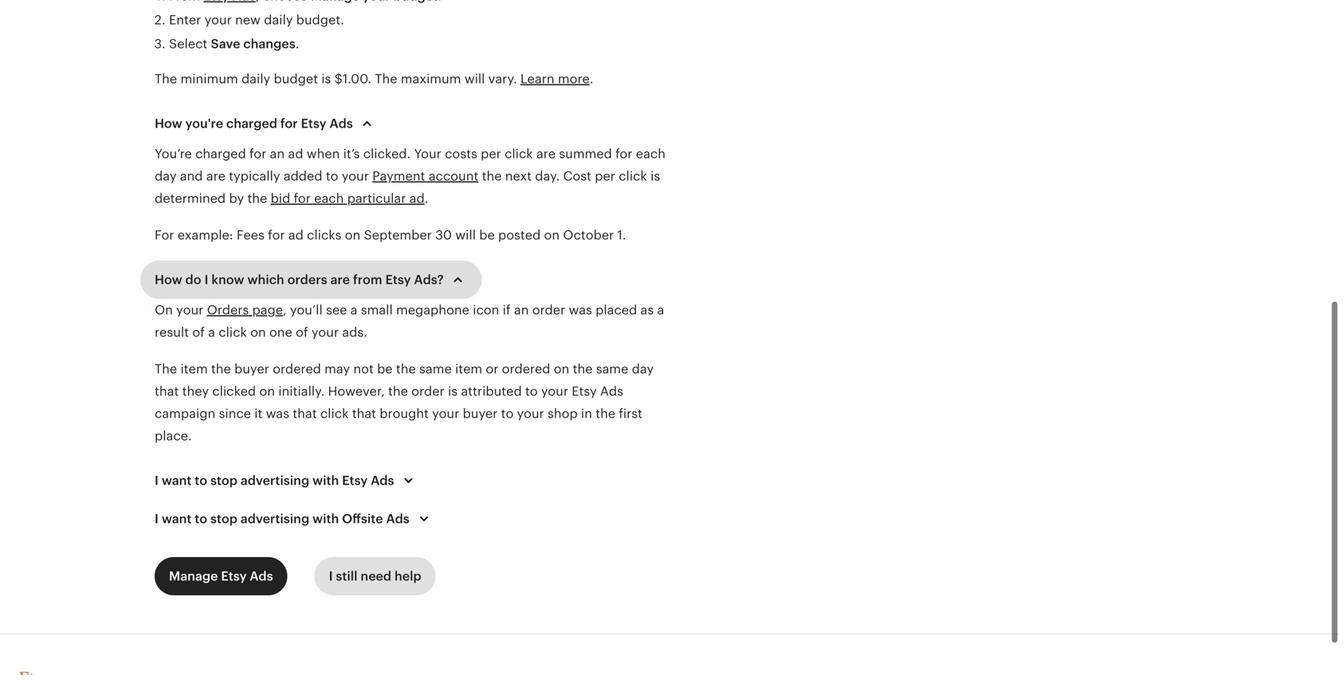Task type: describe. For each thing, give the bounding box(es) containing it.
know
[[212, 273, 244, 287]]

campaign
[[155, 407, 215, 421]]

your left shop
[[517, 407, 544, 421]]

result
[[155, 325, 189, 340]]

next
[[505, 169, 532, 183]]

to right attributed
[[525, 384, 538, 399]]

small
[[361, 303, 393, 317]]

changes
[[243, 37, 296, 51]]

october
[[563, 228, 614, 242]]

click inside the 'the item the buyer ordered may not be the same item or ordered on the same day that they clicked on initially. however, the order is attributed to your etsy ads campaign since it was that click that brought your buyer to your shop in the first place.'
[[320, 407, 349, 421]]

want for i want to stop advertising with etsy ads
[[162, 474, 192, 488]]

etsy up offsite
[[342, 474, 368, 488]]

0 vertical spatial buyer
[[234, 362, 269, 376]]

if
[[503, 303, 511, 317]]

want for i want to stop advertising with offsite ads
[[162, 512, 192, 526]]

fees
[[237, 228, 265, 242]]

are inside dropdown button
[[330, 273, 350, 287]]

brought
[[380, 407, 429, 421]]

for right summed
[[616, 147, 633, 161]]

stop for i want to stop advertising with etsy ads
[[210, 474, 238, 488]]

your up save
[[205, 13, 232, 27]]

ads inside 'link'
[[250, 569, 273, 584]]

with for offsite
[[313, 512, 339, 526]]

the right in
[[596, 407, 616, 421]]

i want to stop advertising with offsite ads
[[155, 512, 410, 526]]

to down attributed
[[501, 407, 514, 421]]

day for you're charged for an ad when it's clicked. your costs per click are summed for each day and are typically added to your
[[155, 169, 177, 183]]

i want to stop advertising with etsy ads button
[[140, 462, 433, 500]]

i inside how do i know which orders are from etsy ads? dropdown button
[[204, 273, 208, 287]]

on up shop
[[554, 362, 570, 376]]

page
[[252, 303, 283, 317]]

added
[[284, 169, 323, 183]]

example:
[[178, 228, 233, 242]]

enter
[[169, 13, 201, 27]]

you're
[[185, 116, 223, 131]]

an inside 'you're charged for an ad when it's clicked. your costs per click are summed for each day and are typically added to your'
[[270, 147, 285, 161]]

payment
[[372, 169, 425, 183]]

was inside , you'll see a small megaphone icon if an order was placed as a result of a click on one of your ads.
[[569, 303, 592, 317]]

initially.
[[278, 384, 325, 399]]

which
[[247, 273, 284, 287]]

be inside the 'the item the buyer ordered may not be the same item or ordered on the same day that they clicked on initially. however, the order is attributed to your etsy ads campaign since it was that click that brought your buyer to your shop in the first place.'
[[377, 362, 393, 376]]

bid
[[271, 191, 290, 206]]

advertising for etsy
[[241, 474, 309, 488]]

1 item from the left
[[181, 362, 208, 376]]

the up brought
[[388, 384, 408, 399]]

1 horizontal spatial a
[[351, 303, 358, 317]]

on right 'posted'
[[544, 228, 560, 242]]

when
[[307, 147, 340, 161]]

charged inside dropdown button
[[226, 116, 277, 131]]

the right $1.00.
[[375, 72, 397, 86]]

minimum
[[181, 72, 238, 86]]

to down the campaign at the left of page
[[195, 474, 207, 488]]

etsy inside the 'the item the buyer ordered may not be the same item or ordered on the same day that they clicked on initially. however, the order is attributed to your etsy ads campaign since it was that click that brought your buyer to your shop in the first place.'
[[572, 384, 597, 399]]

ads up it's on the left of page
[[330, 116, 353, 131]]

ads up offsite
[[371, 474, 394, 488]]

, you'll see a small megaphone icon if an order was placed as a result of a click on one of your ads.
[[155, 303, 664, 340]]

$1.00.
[[335, 72, 372, 86]]

1 vertical spatial buyer
[[463, 407, 498, 421]]

0 vertical spatial is
[[322, 72, 331, 86]]

they
[[182, 384, 209, 399]]

placed
[[596, 303, 637, 317]]

your right brought
[[432, 407, 460, 421]]

2 item from the left
[[455, 362, 483, 376]]

0 horizontal spatial a
[[208, 325, 215, 340]]

to inside 'you're charged for an ad when it's clicked. your costs per click are summed for each day and are typically added to your'
[[326, 169, 338, 183]]

the right the not
[[396, 362, 416, 376]]

select save changes .
[[169, 37, 299, 51]]

1 vertical spatial .
[[590, 72, 594, 86]]

on right "clicks"
[[345, 228, 361, 242]]

ads right offsite
[[386, 512, 410, 526]]

for right fees
[[268, 228, 285, 242]]

day.
[[535, 169, 560, 183]]

need
[[361, 569, 392, 584]]

the left next
[[482, 169, 502, 183]]

cost per click is determined by the
[[155, 169, 660, 206]]

payment account link
[[372, 169, 479, 183]]

your
[[414, 147, 442, 161]]

how you're charged for etsy ads button
[[140, 104, 391, 143]]

the inside cost per click is determined by the
[[247, 191, 267, 206]]

i still need help
[[329, 569, 422, 584]]

1 vertical spatial daily
[[242, 72, 270, 86]]

each inside 'you're charged for an ad when it's clicked. your costs per click are summed for each day and are typically added to your'
[[636, 147, 666, 161]]

may
[[325, 362, 350, 376]]

was inside the 'the item the buyer ordered may not be the same item or ordered on the same day that they clicked on initially. however, the order is attributed to your etsy ads campaign since it was that click that brought your buyer to your shop in the first place.'
[[266, 407, 289, 421]]

orders
[[207, 303, 249, 317]]

save
[[211, 37, 240, 51]]

learn
[[521, 72, 555, 86]]

your right on
[[176, 303, 204, 317]]

the for budget
[[155, 72, 177, 86]]

select
[[169, 37, 208, 51]]

maximum
[[401, 72, 461, 86]]

how do i know which orders are from etsy ads?
[[155, 273, 444, 287]]

the for buyer
[[155, 362, 177, 376]]

0 horizontal spatial that
[[155, 384, 179, 399]]

how do i know which orders are from etsy ads? button
[[140, 261, 482, 299]]

from
[[353, 273, 382, 287]]

i for i still need help
[[329, 569, 333, 584]]

for up 'typically'
[[249, 147, 267, 161]]

is inside the 'the item the buyer ordered may not be the same item or ordered on the same day that they clicked on initially. however, the order is attributed to your etsy ads campaign since it was that click that brought your buyer to your shop in the first place.'
[[448, 384, 458, 399]]

orders page link
[[207, 303, 283, 317]]

i want to stop advertising with etsy ads
[[155, 474, 394, 488]]

more
[[558, 72, 590, 86]]

ads inside the 'the item the buyer ordered may not be the same item or ordered on the same day that they clicked on initially. however, the order is attributed to your etsy ads campaign since it was that click that brought your buyer to your shop in the first place.'
[[600, 384, 623, 399]]

cost
[[563, 169, 592, 183]]

stop for i want to stop advertising with offsite ads
[[210, 512, 238, 526]]

new
[[235, 13, 261, 27]]

2 vertical spatial .
[[425, 191, 429, 206]]

on your orders page
[[155, 303, 283, 317]]

it
[[255, 407, 263, 421]]

account
[[429, 169, 479, 183]]

to up manage
[[195, 512, 207, 526]]

the minimum daily budget is $1.00. the maximum will vary. learn more .
[[155, 72, 594, 86]]

see
[[326, 303, 347, 317]]

2 horizontal spatial a
[[657, 303, 664, 317]]

2 same from the left
[[596, 362, 629, 376]]

30
[[435, 228, 452, 242]]

for example: fees for ad clicks on september 30 will be posted on october 1.
[[155, 228, 626, 242]]

your inside , you'll see a small megaphone icon if an order was placed as a result of a click on one of your ads.
[[312, 325, 339, 340]]

megaphone
[[396, 303, 470, 317]]

however,
[[328, 384, 385, 399]]

0 vertical spatial be
[[479, 228, 495, 242]]

etsy right from
[[385, 273, 411, 287]]

attributed
[[461, 384, 522, 399]]



Task type: vqa. For each thing, say whether or not it's contained in the screenshot.
the connecting for my
no



Task type: locate. For each thing, give the bounding box(es) containing it.
the down the result
[[155, 362, 177, 376]]

charged down you're
[[195, 147, 246, 161]]

ad for .
[[410, 191, 425, 206]]

order inside , you'll see a small megaphone icon if an order was placed as a result of a click on one of your ads.
[[532, 303, 566, 317]]

advertising inside i want to stop advertising with etsy ads dropdown button
[[241, 474, 309, 488]]

1 horizontal spatial .
[[425, 191, 429, 206]]

by
[[229, 191, 244, 206]]

2 horizontal spatial that
[[352, 407, 376, 421]]

1 vertical spatial day
[[632, 362, 654, 376]]

a right the see
[[351, 303, 358, 317]]

orders
[[288, 273, 327, 287]]

charged inside 'you're charged for an ad when it's clicked. your costs per click are summed for each day and are typically added to your'
[[195, 147, 246, 161]]

click down orders
[[219, 325, 247, 340]]

0 horizontal spatial ordered
[[273, 362, 321, 376]]

it's
[[343, 147, 360, 161]]

1 vertical spatial charged
[[195, 147, 246, 161]]

0 horizontal spatial per
[[481, 147, 501, 161]]

with up i want to stop advertising with offsite ads dropdown button
[[313, 474, 339, 488]]

be left 'posted'
[[479, 228, 495, 242]]

your up shop
[[541, 384, 569, 399]]

how for how you're charged for etsy ads
[[155, 116, 182, 131]]

1 horizontal spatial ordered
[[502, 362, 551, 376]]

1 horizontal spatial day
[[632, 362, 654, 376]]

0 vertical spatial stop
[[210, 474, 238, 488]]

0 vertical spatial daily
[[264, 13, 293, 27]]

day for the item the buyer ordered may not be the same item or ordered on the same day that they clicked on initially. however, the order is attributed to your etsy ads campaign since it was that click that brought your buyer to your shop in the first place.
[[632, 362, 654, 376]]

not
[[354, 362, 374, 376]]

how left the 'do'
[[155, 273, 182, 287]]

0 vertical spatial day
[[155, 169, 177, 183]]

,
[[283, 303, 287, 317]]

that down however,
[[352, 407, 376, 421]]

ads.
[[342, 325, 368, 340]]

ad down payment account link
[[410, 191, 425, 206]]

how up you're
[[155, 116, 182, 131]]

0 horizontal spatial of
[[192, 325, 205, 340]]

. right learn
[[590, 72, 594, 86]]

1 horizontal spatial is
[[448, 384, 458, 399]]

1 vertical spatial will
[[455, 228, 476, 242]]

you'll
[[290, 303, 323, 317]]

item up the they
[[181, 362, 208, 376]]

1 vertical spatial order
[[412, 384, 445, 399]]

since
[[219, 407, 251, 421]]

2 ordered from the left
[[502, 362, 551, 376]]

day inside 'you're charged for an ad when it's clicked. your costs per click are summed for each day and are typically added to your'
[[155, 169, 177, 183]]

0 vertical spatial was
[[569, 303, 592, 317]]

the up clicked at the left bottom of the page
[[211, 362, 231, 376]]

order inside the 'the item the buyer ordered may not be the same item or ordered on the same day that they clicked on initially. however, the order is attributed to your etsy ads campaign since it was that click that brought your buyer to your shop in the first place.'
[[412, 384, 445, 399]]

order up brought
[[412, 384, 445, 399]]

is inside cost per click is determined by the
[[651, 169, 660, 183]]

2 horizontal spatial are
[[537, 147, 556, 161]]

on up it
[[259, 384, 275, 399]]

advertising down i want to stop advertising with etsy ads
[[241, 512, 309, 526]]

particular
[[347, 191, 406, 206]]

ad up added at the left of page
[[288, 147, 303, 161]]

the inside the 'the item the buyer ordered may not be the same item or ordered on the same day that they clicked on initially. however, the order is attributed to your etsy ads campaign since it was that click that brought your buyer to your shop in the first place.'
[[155, 362, 177, 376]]

1 vertical spatial how
[[155, 273, 182, 287]]

you're charged for an ad when it's clicked. your costs per click are summed for each day and are typically added to your
[[155, 147, 666, 183]]

2 horizontal spatial is
[[651, 169, 660, 183]]

be right the not
[[377, 362, 393, 376]]

0 horizontal spatial .
[[296, 37, 299, 51]]

1 vertical spatial with
[[313, 512, 339, 526]]

1 horizontal spatial buyer
[[463, 407, 498, 421]]

the down select
[[155, 72, 177, 86]]

1 of from the left
[[192, 325, 205, 340]]

0 vertical spatial order
[[532, 303, 566, 317]]

1 horizontal spatial was
[[569, 303, 592, 317]]

0 vertical spatial an
[[270, 147, 285, 161]]

one
[[269, 325, 292, 340]]

buyer down attributed
[[463, 407, 498, 421]]

1 vertical spatial per
[[595, 169, 616, 183]]

1 vertical spatial want
[[162, 512, 192, 526]]

as
[[641, 303, 654, 317]]

ordered right or at the left of page
[[502, 362, 551, 376]]

for
[[155, 228, 174, 242]]

0 vertical spatial how
[[155, 116, 182, 131]]

will right 30
[[455, 228, 476, 242]]

1 ordered from the left
[[273, 362, 321, 376]]

2 vertical spatial is
[[448, 384, 458, 399]]

1 horizontal spatial item
[[455, 362, 483, 376]]

shop
[[548, 407, 578, 421]]

i inside i still need help 'link'
[[329, 569, 333, 584]]

a down "on your orders page"
[[208, 325, 215, 340]]

for right the bid
[[294, 191, 311, 206]]

ordered up initially.
[[273, 362, 321, 376]]

1 vertical spatial be
[[377, 362, 393, 376]]

advertising for offsite
[[241, 512, 309, 526]]

click inside , you'll see a small megaphone icon if an order was placed as a result of a click on one of your ads.
[[219, 325, 247, 340]]

on inside , you'll see a small megaphone icon if an order was placed as a result of a click on one of your ads.
[[250, 325, 266, 340]]

to down "when"
[[326, 169, 338, 183]]

stop
[[210, 474, 238, 488], [210, 512, 238, 526]]

offsite
[[342, 512, 383, 526]]

each right summed
[[636, 147, 666, 161]]

0 horizontal spatial is
[[322, 72, 331, 86]]

that
[[155, 384, 179, 399], [293, 407, 317, 421], [352, 407, 376, 421]]

click up next
[[505, 147, 533, 161]]

stop up the manage etsy ads on the left of the page
[[210, 512, 238, 526]]

day inside the 'the item the buyer ordered may not be the same item or ordered on the same day that they clicked on initially. however, the order is attributed to your etsy ads campaign since it was that click that brought your buyer to your shop in the first place.'
[[632, 362, 654, 376]]

with for etsy
[[313, 474, 339, 488]]

a right the as
[[657, 303, 664, 317]]

for
[[281, 116, 298, 131], [249, 147, 267, 161], [616, 147, 633, 161], [294, 191, 311, 206], [268, 228, 285, 242]]

manage etsy ads link
[[155, 557, 288, 596]]

your
[[205, 13, 232, 27], [342, 169, 369, 183], [176, 303, 204, 317], [312, 325, 339, 340], [541, 384, 569, 399], [432, 407, 460, 421], [517, 407, 544, 421]]

daily
[[264, 13, 293, 27], [242, 72, 270, 86]]

on
[[155, 303, 173, 317]]

ad
[[288, 147, 303, 161], [410, 191, 425, 206], [288, 228, 304, 242]]

how you're charged for etsy ads
[[155, 116, 353, 131]]

with
[[313, 474, 339, 488], [313, 512, 339, 526]]

bid for each particular ad .
[[271, 191, 429, 206]]

your inside 'you're charged for an ad when it's clicked. your costs per click are summed for each day and are typically added to your'
[[342, 169, 369, 183]]

is
[[322, 72, 331, 86], [651, 169, 660, 183], [448, 384, 458, 399]]

1.
[[618, 228, 626, 242]]

want down place. at the left bottom of page
[[162, 474, 192, 488]]

2 advertising from the top
[[241, 512, 309, 526]]

0 horizontal spatial an
[[270, 147, 285, 161]]

0 vertical spatial each
[[636, 147, 666, 161]]

charged
[[226, 116, 277, 131], [195, 147, 246, 161]]

1 vertical spatial each
[[314, 191, 344, 206]]

daily down the changes
[[242, 72, 270, 86]]

1 vertical spatial is
[[651, 169, 660, 183]]

typically
[[229, 169, 280, 183]]

buyer up clicked at the left bottom of the page
[[234, 362, 269, 376]]

2 of from the left
[[296, 325, 308, 340]]

enter your new daily budget.
[[169, 13, 344, 27]]

an right if
[[514, 303, 529, 317]]

1 horizontal spatial each
[[636, 147, 666, 161]]

0 horizontal spatial are
[[206, 169, 226, 183]]

1 horizontal spatial are
[[330, 273, 350, 287]]

1 horizontal spatial order
[[532, 303, 566, 317]]

0 vertical spatial .
[[296, 37, 299, 51]]

clicked
[[212, 384, 256, 399]]

per inside cost per click is determined by the
[[595, 169, 616, 183]]

payment account the next day.
[[372, 169, 563, 183]]

0 vertical spatial want
[[162, 474, 192, 488]]

1 stop from the top
[[210, 474, 238, 488]]

on left one
[[250, 325, 266, 340]]

0 vertical spatial advertising
[[241, 474, 309, 488]]

for inside dropdown button
[[281, 116, 298, 131]]

0 horizontal spatial buyer
[[234, 362, 269, 376]]

advertising up i want to stop advertising with offsite ads on the left bottom
[[241, 474, 309, 488]]

i want to stop advertising with offsite ads button
[[140, 500, 448, 538]]

order right if
[[532, 303, 566, 317]]

costs
[[445, 147, 478, 161]]

manage etsy ads
[[169, 569, 273, 584]]

of right the result
[[192, 325, 205, 340]]

1 horizontal spatial per
[[595, 169, 616, 183]]

budget
[[274, 72, 318, 86]]

0 horizontal spatial order
[[412, 384, 445, 399]]

2 stop from the top
[[210, 512, 238, 526]]

ad for when
[[288, 147, 303, 161]]

1 same from the left
[[419, 362, 452, 376]]

ad inside 'you're charged for an ad when it's clicked. your costs per click are summed for each day and are typically added to your'
[[288, 147, 303, 161]]

2 vertical spatial are
[[330, 273, 350, 287]]

day up 'first'
[[632, 362, 654, 376]]

0 vertical spatial charged
[[226, 116, 277, 131]]

are
[[537, 147, 556, 161], [206, 169, 226, 183], [330, 273, 350, 287]]

click
[[505, 147, 533, 161], [619, 169, 647, 183], [219, 325, 247, 340], [320, 407, 349, 421]]

same
[[419, 362, 452, 376], [596, 362, 629, 376]]

i for i want to stop advertising with offsite ads
[[155, 512, 159, 526]]

clicks
[[307, 228, 342, 242]]

1 vertical spatial stop
[[210, 512, 238, 526]]

click inside 'you're charged for an ad when it's clicked. your costs per click are summed for each day and are typically added to your'
[[505, 147, 533, 161]]

that down initially.
[[293, 407, 317, 421]]

per right cost
[[595, 169, 616, 183]]

september
[[364, 228, 432, 242]]

or
[[486, 362, 499, 376]]

item left or at the left of page
[[455, 362, 483, 376]]

1 horizontal spatial same
[[596, 362, 629, 376]]

0 horizontal spatial each
[[314, 191, 344, 206]]

0 horizontal spatial was
[[266, 407, 289, 421]]

2 vertical spatial ad
[[288, 228, 304, 242]]

1 vertical spatial an
[[514, 303, 529, 317]]

click right cost
[[619, 169, 647, 183]]

per right 'costs'
[[481, 147, 501, 161]]

0 vertical spatial ad
[[288, 147, 303, 161]]

vary.
[[489, 72, 517, 86]]

the
[[155, 72, 177, 86], [375, 72, 397, 86], [155, 362, 177, 376]]

posted
[[498, 228, 541, 242]]

0 horizontal spatial be
[[377, 362, 393, 376]]

determined
[[155, 191, 226, 206]]

etsy inside 'link'
[[221, 569, 247, 584]]

. down payment account link
[[425, 191, 429, 206]]

clicked.
[[363, 147, 411, 161]]

learn more link
[[521, 72, 590, 86]]

is left $1.00.
[[322, 72, 331, 86]]

daily up the changes
[[264, 13, 293, 27]]

buyer
[[234, 362, 269, 376], [463, 407, 498, 421]]

will left vary.
[[465, 72, 485, 86]]

the right by
[[247, 191, 267, 206]]

you're
[[155, 147, 192, 161]]

ads down i want to stop advertising with offsite ads on the left bottom
[[250, 569, 273, 584]]

help
[[395, 569, 422, 584]]

i still need help link
[[315, 557, 436, 596]]

icon
[[473, 303, 499, 317]]

charged right you're
[[226, 116, 277, 131]]

click inside cost per click is determined by the
[[619, 169, 647, 183]]

ad for clicks
[[288, 228, 304, 242]]

etsy image
[[19, 672, 49, 675]]

are up "day."
[[537, 147, 556, 161]]

to
[[326, 169, 338, 183], [525, 384, 538, 399], [501, 407, 514, 421], [195, 474, 207, 488], [195, 512, 207, 526]]

summed
[[559, 147, 612, 161]]

ad left "clicks"
[[288, 228, 304, 242]]

click down however,
[[320, 407, 349, 421]]

2 how from the top
[[155, 273, 182, 287]]

0 vertical spatial with
[[313, 474, 339, 488]]

day down you're
[[155, 169, 177, 183]]

stop down since
[[210, 474, 238, 488]]

advertising
[[241, 474, 309, 488], [241, 512, 309, 526]]

0 vertical spatial per
[[481, 147, 501, 161]]

in
[[581, 407, 592, 421]]

advertising inside i want to stop advertising with offsite ads dropdown button
[[241, 512, 309, 526]]

1 want from the top
[[162, 474, 192, 488]]

an inside , you'll see a small megaphone icon if an order was placed as a result of a click on one of your ads.
[[514, 303, 529, 317]]

. down budget.
[[296, 37, 299, 51]]

for down budget
[[281, 116, 298, 131]]

is right cost
[[651, 169, 660, 183]]

day
[[155, 169, 177, 183], [632, 362, 654, 376]]

1 how from the top
[[155, 116, 182, 131]]

same down , you'll see a small megaphone icon if an order was placed as a result of a click on one of your ads.
[[419, 362, 452, 376]]

i inside i want to stop advertising with offsite ads dropdown button
[[155, 512, 159, 526]]

an up 'typically'
[[270, 147, 285, 161]]

want up manage
[[162, 512, 192, 526]]

1 horizontal spatial an
[[514, 303, 529, 317]]

was left placed
[[569, 303, 592, 317]]

1 advertising from the top
[[241, 474, 309, 488]]

2 want from the top
[[162, 512, 192, 526]]

first
[[619, 407, 643, 421]]

order
[[532, 303, 566, 317], [412, 384, 445, 399]]

of right one
[[296, 325, 308, 340]]

that left the they
[[155, 384, 179, 399]]

ads up 'first'
[[600, 384, 623, 399]]

and
[[180, 169, 203, 183]]

want
[[162, 474, 192, 488], [162, 512, 192, 526]]

i for i want to stop advertising with etsy ads
[[155, 474, 159, 488]]

i inside i want to stop advertising with etsy ads dropdown button
[[155, 474, 159, 488]]

0 horizontal spatial same
[[419, 362, 452, 376]]

0 horizontal spatial day
[[155, 169, 177, 183]]

1 vertical spatial advertising
[[241, 512, 309, 526]]

budget.
[[296, 13, 344, 27]]

etsy up in
[[572, 384, 597, 399]]

the up in
[[573, 362, 593, 376]]

on
[[345, 228, 361, 242], [544, 228, 560, 242], [250, 325, 266, 340], [554, 362, 570, 376], [259, 384, 275, 399]]

per inside 'you're charged for an ad when it's clicked. your costs per click are summed for each day and are typically added to your'
[[481, 147, 501, 161]]

1 vertical spatial was
[[266, 407, 289, 421]]

1 vertical spatial are
[[206, 169, 226, 183]]

with left offsite
[[313, 512, 339, 526]]

how for how do i know which orders are from etsy ads?
[[155, 273, 182, 287]]

your down it's on the left of page
[[342, 169, 369, 183]]

is left attributed
[[448, 384, 458, 399]]

each down added at the left of page
[[314, 191, 344, 206]]

manage
[[169, 569, 218, 584]]

0 vertical spatial will
[[465, 72, 485, 86]]

each
[[636, 147, 666, 161], [314, 191, 344, 206]]

0 vertical spatial are
[[537, 147, 556, 161]]

2 with from the top
[[313, 512, 339, 526]]

0 horizontal spatial item
[[181, 362, 208, 376]]

are right and
[[206, 169, 226, 183]]

etsy
[[301, 116, 327, 131], [385, 273, 411, 287], [572, 384, 597, 399], [342, 474, 368, 488], [221, 569, 247, 584]]

1 horizontal spatial that
[[293, 407, 317, 421]]

do
[[185, 273, 201, 287]]

1 horizontal spatial of
[[296, 325, 308, 340]]

same up 'first'
[[596, 362, 629, 376]]

1 horizontal spatial be
[[479, 228, 495, 242]]

1 vertical spatial ad
[[410, 191, 425, 206]]

how
[[155, 116, 182, 131], [155, 273, 182, 287]]

etsy up "when"
[[301, 116, 327, 131]]

2 horizontal spatial .
[[590, 72, 594, 86]]

1 with from the top
[[313, 474, 339, 488]]

are left from
[[330, 273, 350, 287]]



